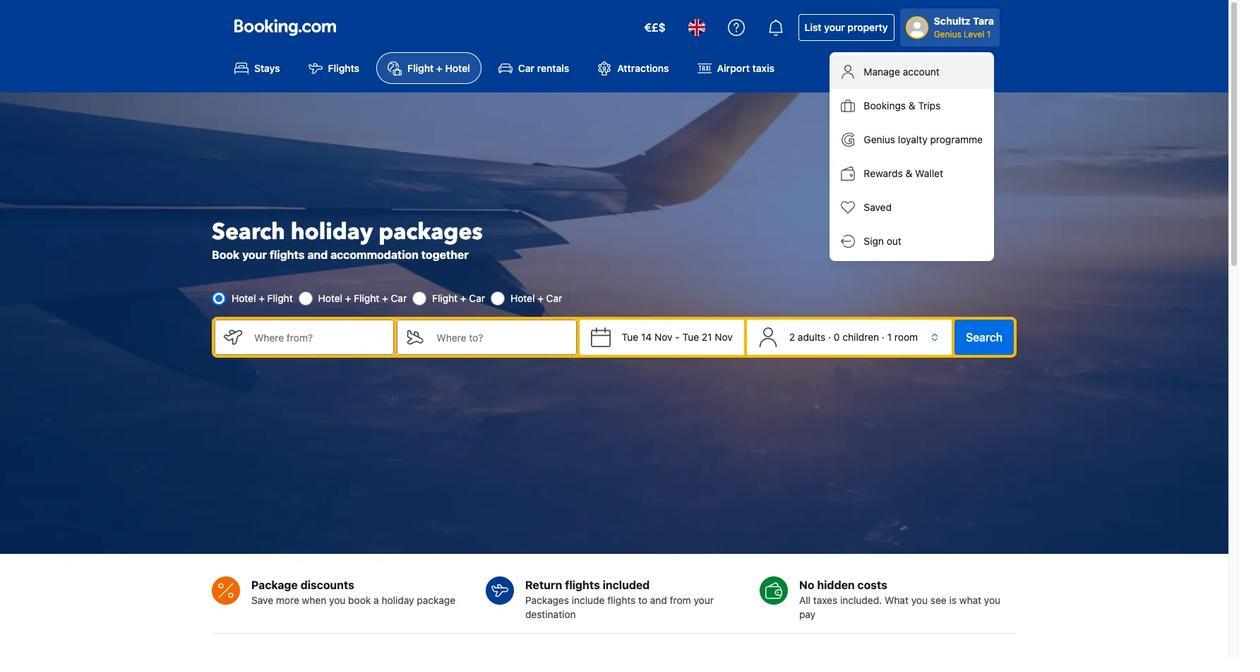 Task type: vqa. For each thing, say whether or not it's contained in the screenshot.
Vegas
no



Task type: describe. For each thing, give the bounding box(es) containing it.
when
[[302, 595, 327, 607]]

manage account
[[864, 66, 940, 78]]

your inside return flights included packages include flights to and from your destination
[[694, 595, 714, 607]]

search for search holiday packages book your flights and accommodation together
[[212, 217, 285, 248]]

-
[[675, 331, 680, 343]]

saved link
[[830, 191, 994, 225]]

hotel for hotel + flight
[[232, 293, 256, 305]]

sign out button
[[830, 225, 994, 259]]

search holiday packages book your flights and accommodation together
[[212, 217, 483, 261]]

stays
[[254, 62, 280, 74]]

1 vertical spatial 1
[[888, 331, 892, 343]]

€£$ button
[[636, 11, 674, 44]]

flights for holiday
[[270, 249, 305, 261]]

genius inside schultz tara genius level 1
[[934, 29, 962, 40]]

manage
[[864, 66, 900, 78]]

hotel + car
[[511, 293, 562, 305]]

booking.com online hotel reservations image
[[234, 19, 336, 36]]

0 horizontal spatial genius
[[864, 133, 896, 145]]

and inside search holiday packages book your flights and accommodation together
[[307, 249, 328, 261]]

14
[[641, 331, 652, 343]]

21
[[702, 331, 712, 343]]

hotel + flight + car
[[318, 293, 407, 305]]

children
[[843, 331, 879, 343]]

is
[[950, 595, 957, 607]]

property
[[848, 21, 888, 33]]

together
[[421, 249, 469, 261]]

holiday inside package discounts save more when you book a holiday package
[[382, 595, 414, 607]]

packages
[[379, 217, 483, 248]]

book
[[348, 595, 371, 607]]

genius loyalty programme
[[864, 133, 983, 145]]

adults
[[798, 331, 826, 343]]

list
[[805, 21, 822, 33]]

airport taxis
[[717, 62, 775, 74]]

tara
[[973, 15, 994, 27]]

what
[[960, 595, 982, 607]]

to
[[639, 595, 648, 607]]

Where from? field
[[243, 320, 394, 355]]

genius loyalty programme link
[[830, 123, 994, 157]]

search button
[[955, 320, 1014, 355]]

costs
[[858, 579, 888, 592]]

airport
[[717, 62, 750, 74]]

manage account link
[[830, 55, 994, 89]]

attractions
[[617, 62, 669, 74]]

rewards & wallet
[[864, 167, 944, 179]]

return flights included packages include flights to and from your destination
[[525, 579, 714, 621]]

destination
[[525, 609, 576, 621]]

rewards & wallet link
[[830, 157, 994, 191]]

3 you from the left
[[984, 595, 1001, 607]]

+ for flight + car
[[460, 293, 467, 305]]

2 · from the left
[[882, 331, 885, 343]]

room
[[895, 331, 918, 343]]

flight inside flight + hotel link
[[408, 62, 434, 74]]

airport taxis link
[[686, 52, 786, 84]]

packages
[[525, 595, 569, 607]]

hotel for hotel + flight + car
[[318, 293, 343, 305]]

flight + car
[[432, 293, 485, 305]]

saved
[[864, 201, 892, 213]]

2 you from the left
[[912, 595, 928, 607]]

taxis
[[753, 62, 775, 74]]

a
[[374, 595, 379, 607]]

list your property
[[805, 21, 888, 33]]

discounts
[[301, 579, 354, 592]]

included.
[[840, 595, 882, 607]]

+ for hotel + flight + car
[[345, 293, 351, 305]]

more
[[276, 595, 299, 607]]

account
[[903, 66, 940, 78]]

2 nov from the left
[[715, 331, 733, 343]]

flights link
[[297, 52, 371, 84]]

hotel + flight
[[232, 293, 293, 305]]

+ for hotel + car
[[538, 293, 544, 305]]



Task type: locate. For each thing, give the bounding box(es) containing it.
1 vertical spatial &
[[906, 167, 913, 179]]

rentals
[[537, 62, 569, 74]]

flights down the included
[[608, 595, 636, 607]]

tue left 14
[[622, 331, 639, 343]]

loyalty
[[898, 133, 928, 145]]

genius left loyalty
[[864, 133, 896, 145]]

genius
[[934, 29, 962, 40], [864, 133, 896, 145]]

holiday up accommodation
[[291, 217, 373, 248]]

& for bookings
[[909, 100, 916, 112]]

1 · from the left
[[829, 331, 831, 343]]

1 tue from the left
[[622, 331, 639, 343]]

0 horizontal spatial holiday
[[291, 217, 373, 248]]

1 horizontal spatial 1
[[987, 29, 991, 40]]

and inside return flights included packages include flights to and from your destination
[[650, 595, 667, 607]]

1 vertical spatial search
[[966, 331, 1003, 344]]

2 vertical spatial your
[[694, 595, 714, 607]]

your
[[824, 21, 845, 33], [242, 249, 267, 261], [694, 595, 714, 607]]

and right the to
[[650, 595, 667, 607]]

1 horizontal spatial search
[[966, 331, 1003, 344]]

0 horizontal spatial search
[[212, 217, 285, 248]]

·
[[829, 331, 831, 343], [882, 331, 885, 343]]

car rentals link
[[487, 52, 581, 84]]

book
[[212, 249, 240, 261]]

+ for hotel + flight
[[259, 293, 265, 305]]

schultz tara genius level 1
[[934, 15, 994, 40]]

holiday inside search holiday packages book your flights and accommodation together
[[291, 217, 373, 248]]

0 vertical spatial search
[[212, 217, 285, 248]]

1 horizontal spatial and
[[650, 595, 667, 607]]

you right what
[[984, 595, 1001, 607]]

see
[[931, 595, 947, 607]]

0
[[834, 331, 840, 343]]

1
[[987, 29, 991, 40], [888, 331, 892, 343]]

wallet
[[915, 167, 944, 179]]

your right 'from'
[[694, 595, 714, 607]]

flight
[[408, 62, 434, 74], [267, 293, 293, 305], [354, 293, 379, 305], [432, 293, 458, 305]]

hotel for hotel + car
[[511, 293, 535, 305]]

0 horizontal spatial and
[[307, 249, 328, 261]]

accommodation
[[331, 249, 419, 261]]

package
[[251, 579, 298, 592]]

hidden
[[817, 579, 855, 592]]

nov
[[655, 331, 673, 343], [715, 331, 733, 343]]

car
[[518, 62, 535, 74], [391, 293, 407, 305], [469, 293, 485, 305], [546, 293, 562, 305]]

tue
[[622, 331, 639, 343], [683, 331, 699, 343]]

search
[[212, 217, 285, 248], [966, 331, 1003, 344]]

car rentals
[[518, 62, 569, 74]]

1 vertical spatial flights
[[565, 579, 600, 592]]

all
[[800, 595, 811, 607]]

sign
[[864, 235, 884, 247]]

pay
[[800, 609, 816, 621]]

sign out
[[864, 235, 902, 247]]

include
[[572, 595, 605, 607]]

nov right 21
[[715, 331, 733, 343]]

search inside the search button
[[966, 331, 1003, 344]]

2 vertical spatial flights
[[608, 595, 636, 607]]

0 horizontal spatial ·
[[829, 331, 831, 343]]

flight + hotel
[[408, 62, 470, 74]]

flights up the hotel + flight
[[270, 249, 305, 261]]

1 horizontal spatial you
[[912, 595, 928, 607]]

holiday right a
[[382, 595, 414, 607]]

and
[[307, 249, 328, 261], [650, 595, 667, 607]]

included
[[603, 579, 650, 592]]

you
[[329, 595, 346, 607], [912, 595, 928, 607], [984, 595, 1001, 607]]

taxes
[[814, 595, 838, 607]]

0 horizontal spatial your
[[242, 249, 267, 261]]

you inside package discounts save more when you book a holiday package
[[329, 595, 346, 607]]

& for rewards
[[906, 167, 913, 179]]

bookings & trips
[[864, 100, 941, 112]]

your right list
[[824, 21, 845, 33]]

no hidden costs all taxes included. what you see is what you pay
[[800, 579, 1001, 621]]

list your property link
[[799, 14, 895, 41]]

attractions link
[[586, 52, 681, 84]]

0 horizontal spatial tue
[[622, 331, 639, 343]]

package discounts save more when you book a holiday package
[[251, 579, 456, 607]]

· right children
[[882, 331, 885, 343]]

your right book
[[242, 249, 267, 261]]

2 horizontal spatial flights
[[608, 595, 636, 607]]

2 horizontal spatial you
[[984, 595, 1001, 607]]

0 horizontal spatial nov
[[655, 331, 673, 343]]

and left accommodation
[[307, 249, 328, 261]]

Where to? field
[[425, 320, 577, 355]]

bookings & trips link
[[830, 89, 994, 123]]

return
[[525, 579, 562, 592]]

1 horizontal spatial nov
[[715, 331, 733, 343]]

0 vertical spatial genius
[[934, 29, 962, 40]]

1 down tara
[[987, 29, 991, 40]]

flights up include
[[565, 579, 600, 592]]

rewards
[[864, 167, 903, 179]]

€£$
[[644, 21, 666, 34]]

schultz
[[934, 15, 971, 27]]

level
[[964, 29, 985, 40]]

trips
[[919, 100, 941, 112]]

1 left "room"
[[888, 331, 892, 343]]

1 vertical spatial and
[[650, 595, 667, 607]]

· left 0
[[829, 331, 831, 343]]

0 horizontal spatial flights
[[270, 249, 305, 261]]

no
[[800, 579, 815, 592]]

+ for flight + hotel
[[436, 62, 443, 74]]

holiday
[[291, 217, 373, 248], [382, 595, 414, 607]]

search for search
[[966, 331, 1003, 344]]

0 horizontal spatial 1
[[888, 331, 892, 343]]

flights
[[270, 249, 305, 261], [565, 579, 600, 592], [608, 595, 636, 607]]

0 vertical spatial your
[[824, 21, 845, 33]]

package
[[417, 595, 456, 607]]

1 horizontal spatial ·
[[882, 331, 885, 343]]

&
[[909, 100, 916, 112], [906, 167, 913, 179]]

nov left - at the right bottom of the page
[[655, 331, 673, 343]]

from
[[670, 595, 691, 607]]

0 vertical spatial and
[[307, 249, 328, 261]]

flights for flights
[[608, 595, 636, 607]]

0 vertical spatial flights
[[270, 249, 305, 261]]

1 horizontal spatial tue
[[683, 331, 699, 343]]

out
[[887, 235, 902, 247]]

0 horizontal spatial you
[[329, 595, 346, 607]]

& left trips on the top right of page
[[909, 100, 916, 112]]

search inside search holiday packages book your flights and accommodation together
[[212, 217, 285, 248]]

flights inside search holiday packages book your flights and accommodation together
[[270, 249, 305, 261]]

1 horizontal spatial flights
[[565, 579, 600, 592]]

save
[[251, 595, 273, 607]]

1 horizontal spatial holiday
[[382, 595, 414, 607]]

genius down schultz
[[934, 29, 962, 40]]

2 adults · 0 children · 1 room
[[790, 331, 918, 343]]

1 you from the left
[[329, 595, 346, 607]]

what
[[885, 595, 909, 607]]

1 vertical spatial genius
[[864, 133, 896, 145]]

1 horizontal spatial genius
[[934, 29, 962, 40]]

flights
[[328, 62, 360, 74]]

2
[[790, 331, 795, 343]]

bookings
[[864, 100, 906, 112]]

you left see at the right of page
[[912, 595, 928, 607]]

hotel
[[445, 62, 470, 74], [232, 293, 256, 305], [318, 293, 343, 305], [511, 293, 535, 305]]

your inside search holiday packages book your flights and accommodation together
[[242, 249, 267, 261]]

2 tue from the left
[[683, 331, 699, 343]]

1 vertical spatial holiday
[[382, 595, 414, 607]]

tue right - at the right bottom of the page
[[683, 331, 699, 343]]

programme
[[931, 133, 983, 145]]

you down discounts
[[329, 595, 346, 607]]

flight + hotel link
[[377, 52, 482, 84]]

1 vertical spatial your
[[242, 249, 267, 261]]

tue 14 nov - tue 21 nov
[[622, 331, 733, 343]]

1 horizontal spatial your
[[694, 595, 714, 607]]

1 inside schultz tara genius level 1
[[987, 29, 991, 40]]

stays link
[[223, 52, 291, 84]]

0 vertical spatial &
[[909, 100, 916, 112]]

& inside "link"
[[906, 167, 913, 179]]

0 vertical spatial 1
[[987, 29, 991, 40]]

2 horizontal spatial your
[[824, 21, 845, 33]]

1 nov from the left
[[655, 331, 673, 343]]

& left wallet
[[906, 167, 913, 179]]

0 vertical spatial holiday
[[291, 217, 373, 248]]



